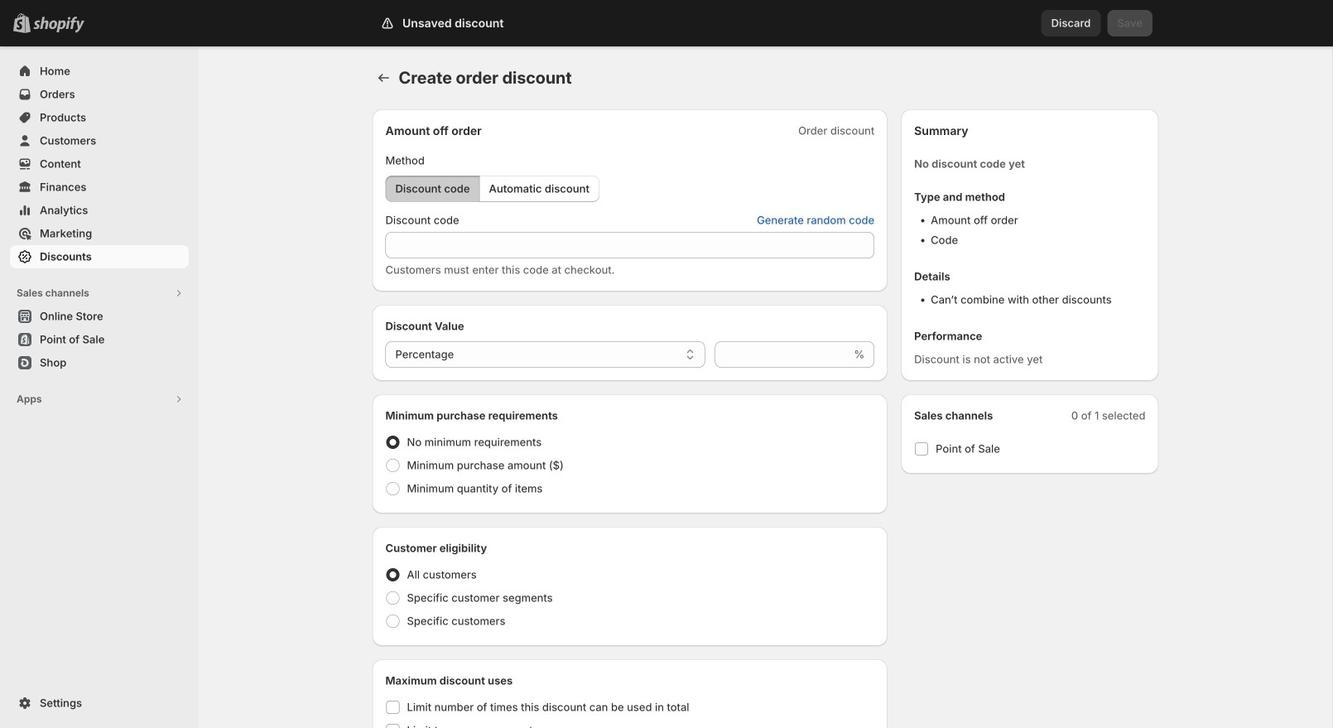 Task type: vqa. For each thing, say whether or not it's contained in the screenshot.
⌘ K in the right top of the page
no



Task type: locate. For each thing, give the bounding box(es) containing it.
None text field
[[715, 341, 851, 368]]

None text field
[[386, 232, 875, 258]]



Task type: describe. For each thing, give the bounding box(es) containing it.
shopify image
[[33, 16, 84, 33]]



